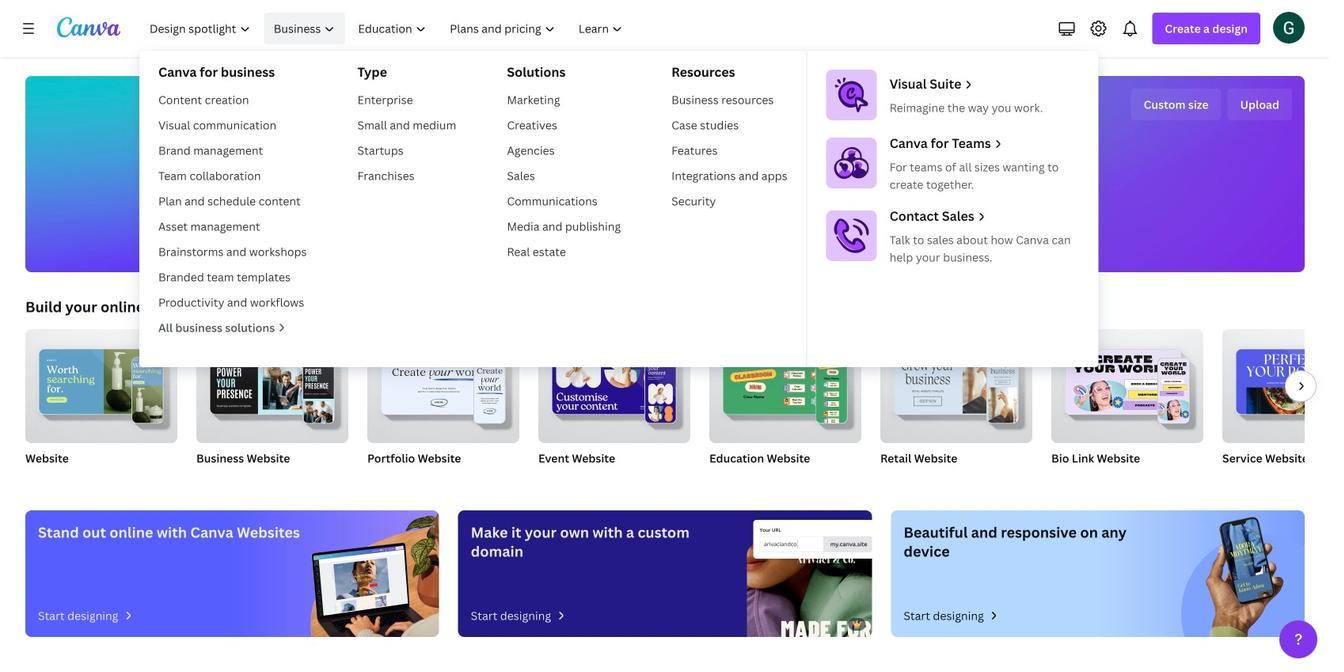 Task type: locate. For each thing, give the bounding box(es) containing it.
group
[[25, 329, 177, 486], [25, 329, 177, 443], [196, 329, 348, 486], [196, 329, 348, 443], [367, 329, 519, 486], [367, 329, 519, 443], [538, 329, 690, 486], [538, 329, 690, 443], [709, 329, 861, 486], [709, 329, 861, 443], [880, 329, 1033, 486], [880, 329, 1033, 443], [1052, 329, 1204, 486], [1223, 329, 1330, 486]]

menu
[[139, 51, 1099, 367]]

None search field
[[428, 147, 903, 179]]



Task type: describe. For each thing, give the bounding box(es) containing it.
top level navigation element
[[139, 13, 1099, 367]]

greg robinson image
[[1273, 12, 1305, 43]]



Task type: vqa. For each thing, say whether or not it's contained in the screenshot.
menu
yes



